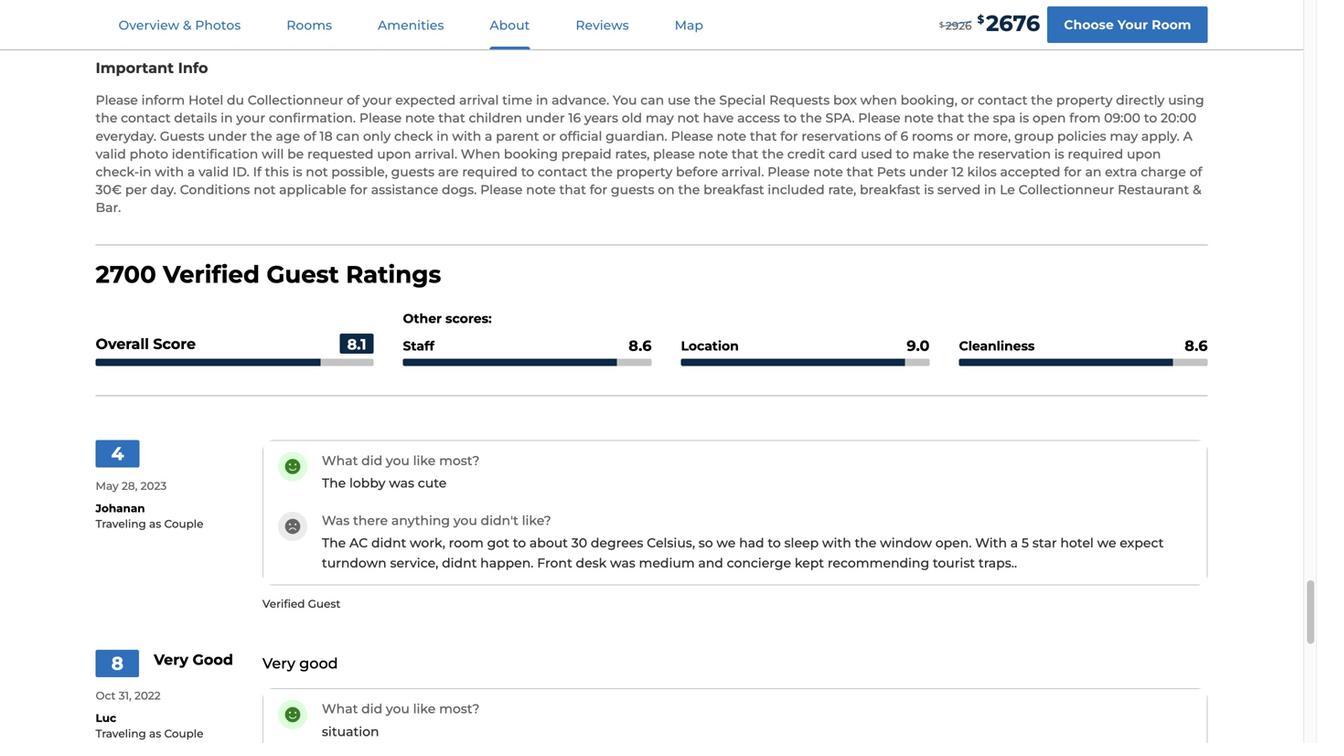 Task type: locate. For each thing, give the bounding box(es) containing it.
0 vertical spatial are
[[376, 1, 396, 17]]

0 vertical spatial can
[[641, 93, 664, 108]]

contact down inform
[[121, 110, 171, 126]]

pets
[[877, 164, 906, 180]]

cute
[[418, 476, 447, 491]]

0 vertical spatial room
[[160, 2, 194, 15]]

0 vertical spatial valid
[[96, 146, 126, 162]]

0 vertical spatial you
[[386, 453, 410, 469]]

traveling for 8
[[96, 728, 146, 741]]

didnt
[[371, 536, 407, 551], [442, 556, 477, 571]]

0 vertical spatial couple
[[164, 518, 204, 531]]

for up amenities
[[400, 1, 418, 17]]

0 vertical spatial &
[[183, 17, 192, 33]]

overview & photos
[[118, 17, 241, 33]]

most? for what did you like most? situation
[[439, 702, 480, 718]]

1 what from the top
[[322, 453, 358, 469]]

0 vertical spatial a
[[485, 128, 493, 144]]

special
[[720, 93, 766, 108]]

under
[[526, 110, 565, 126], [208, 128, 247, 144], [909, 164, 949, 180]]

for left the an
[[1064, 164, 1082, 180]]

1 as from the top
[[149, 518, 161, 531]]

1 horizontal spatial upon
[[1127, 146, 1161, 162]]

to right got
[[513, 536, 526, 551]]

the left lobby at the left bottom of page
[[322, 476, 346, 491]]

$ 2926 $ 2676
[[940, 10, 1040, 37]]

required down when
[[462, 164, 518, 180]]

1 most? from the top
[[439, 453, 480, 469]]

very left "good"
[[262, 655, 295, 673]]

8.6 for staff
[[629, 337, 652, 355]]

1 vertical spatial under
[[208, 128, 247, 144]]

guests up assistance
[[391, 164, 435, 180]]

note up before
[[699, 146, 728, 162]]

not
[[677, 110, 700, 126], [306, 164, 328, 180], [254, 182, 276, 198]]

1 did from the top
[[362, 453, 383, 469]]

1 vertical spatial guests
[[611, 182, 655, 198]]

2 did from the top
[[362, 702, 383, 718]]

1 horizontal spatial valid
[[199, 164, 229, 180]]

advance.
[[552, 93, 610, 108]]

may
[[646, 110, 674, 126], [1110, 128, 1138, 144]]

1 vertical spatial with
[[155, 164, 184, 180]]

0 horizontal spatial upon
[[377, 146, 411, 162]]

to
[[784, 110, 797, 126], [1144, 110, 1158, 126], [896, 146, 909, 162], [521, 164, 534, 180], [513, 536, 526, 551], [768, 536, 781, 551]]

1 horizontal spatial &
[[1193, 182, 1202, 198]]

when
[[461, 146, 501, 162]]

are inside all rates displayed are for double occupancy unless otherwise noted. row
[[376, 1, 396, 17]]

2 horizontal spatial under
[[909, 164, 949, 180]]

what inside what did you like most? the lobby was cute
[[322, 453, 358, 469]]

1 we from the left
[[717, 536, 736, 551]]

1 horizontal spatial room
[[1152, 17, 1192, 32]]

0 vertical spatial your
[[363, 93, 392, 108]]

all rates displayed are for double occupancy unless otherwise noted. row group
[[97, 0, 1108, 35]]

1 horizontal spatial we
[[1098, 536, 1117, 551]]

1 horizontal spatial collectionneur
[[1019, 182, 1115, 198]]

we right so
[[717, 536, 736, 551]]

not up applicable
[[306, 164, 328, 180]]

spa
[[993, 110, 1016, 126]]

2 as from the top
[[149, 728, 161, 741]]

will
[[262, 146, 284, 162]]

you
[[613, 93, 637, 108]]

room
[[160, 2, 194, 15], [1152, 17, 1192, 32]]

you inside what did you like most? the lobby was cute
[[386, 453, 410, 469]]

le
[[1000, 182, 1015, 198]]

didnt down there
[[371, 536, 407, 551]]

was there anything you didn't like? the ac didnt work, room got to about 30 degrees celsius, so we had to sleep with the window open.     with a 5 star hotel we expect turndown service, didnt happen.    front desk was medium and concierge kept recommending tourist traps..
[[322, 513, 1164, 571]]

required up the an
[[1068, 146, 1124, 162]]

to down 6
[[896, 146, 909, 162]]

0 horizontal spatial guests
[[391, 164, 435, 180]]

verified up score
[[163, 260, 260, 289]]

traveling down johanan
[[96, 518, 146, 531]]

did for situation
[[362, 702, 383, 718]]

choose
[[1064, 17, 1114, 32]]

2 vertical spatial you
[[386, 702, 410, 718]]

you inside what did you like most? situation
[[386, 702, 410, 718]]

like?
[[522, 513, 551, 529]]

you inside was there anything you didn't like? the ac didnt work, room got to about 30 degrees celsius, so we had to sleep with the window open.     with a 5 star hotel we expect turndown service, didnt happen.    front desk was medium and concierge kept recommending tourist traps..
[[454, 513, 477, 529]]

2 vertical spatial contact
[[538, 164, 588, 180]]

are inside 'please inform hotel du collectionneur of your expected arrival time in advance. you can use the special requests box when booking, or contact the property directly using the contact details in your confirmation. please note that children under 16 years old may not have access to the spa. please note that the spa is open from 09:00 to 20:00 everyday. guests under the age of 18 can only check in with a parent or official guardian. please note that for reservations of 6 rooms or more, group policies may apply. a valid photo identification will be requested upon arrival. when booking prepaid rates, please note that the credit card used to make the reservation is required upon check-in with a valid id. if this is not possible, guests are required to contact the property before arrival. please note that pets under 12 kilos accepted for an extra charge of 30€ per day. conditions not applicable for assistance dogs. please note that for guests on the breakfast included rate, breakfast is served in le collectionneur restaurant & bar.'
[[438, 164, 459, 180]]

1 horizontal spatial property
[[1057, 93, 1113, 108]]

room inside choose your room button
[[1152, 17, 1192, 32]]

other
[[403, 311, 442, 326]]

1 horizontal spatial your
[[363, 93, 392, 108]]

most? inside what did you like most? the lobby was cute
[[439, 453, 480, 469]]

guest down turndown
[[308, 598, 341, 611]]

did inside what did you like most? situation
[[362, 702, 383, 718]]

the up everyday. on the top left
[[96, 110, 117, 126]]

property up from
[[1057, 93, 1113, 108]]

2 vertical spatial under
[[909, 164, 949, 180]]

12
[[952, 164, 964, 180]]

0 horizontal spatial may
[[646, 110, 674, 126]]

2700 verified guest ratings
[[96, 260, 441, 289]]

1 vertical spatial property
[[616, 164, 673, 180]]

amenities
[[378, 17, 444, 33]]

guests left on
[[611, 182, 655, 198]]

please down when
[[480, 182, 523, 198]]

degrees
[[591, 536, 644, 551]]

18
[[320, 128, 333, 144]]

old
[[622, 110, 642, 126]]

of right charge
[[1190, 164, 1203, 180]]

0 vertical spatial guests
[[391, 164, 435, 180]]

did up lobby at the left bottom of page
[[362, 453, 383, 469]]

1 vertical spatial was
[[610, 556, 636, 571]]

you
[[386, 453, 410, 469], [454, 513, 477, 529], [386, 702, 410, 718]]

1 vertical spatial like
[[413, 702, 436, 718]]

what inside what did you like most? situation
[[322, 702, 358, 718]]

with up when
[[452, 128, 482, 144]]

1 traveling from the top
[[96, 518, 146, 531]]

0 vertical spatial not
[[677, 110, 700, 126]]

johanan traveling as couple
[[96, 502, 204, 531]]

8.6
[[629, 337, 652, 355], [1185, 337, 1208, 355]]

1 vertical spatial room
[[1152, 17, 1192, 32]]

was left 'cute'
[[389, 476, 414, 491]]

2 horizontal spatial a
[[1011, 536, 1018, 551]]

1 couple from the top
[[164, 518, 204, 531]]

1 horizontal spatial under
[[526, 110, 565, 126]]

1 horizontal spatial was
[[610, 556, 636, 571]]

have
[[703, 110, 734, 126]]

room
[[449, 536, 484, 551]]

per
[[125, 182, 147, 198]]

as
[[149, 518, 161, 531], [149, 728, 161, 741]]

valid up conditions
[[199, 164, 229, 180]]

the up 12
[[953, 146, 975, 162]]

verified
[[163, 260, 260, 289], [262, 598, 305, 611]]

as down 2023
[[149, 518, 161, 531]]

a inside was there anything you didn't like? the ac didnt work, room got to about 30 degrees celsius, so we had to sleep with the window open.     with a 5 star hotel we expect turndown service, didnt happen.    front desk was medium and concierge kept recommending tourist traps..
[[1011, 536, 1018, 551]]

1 horizontal spatial with
[[452, 128, 482, 144]]

2 vertical spatial a
[[1011, 536, 1018, 551]]

room right your
[[1152, 17, 1192, 32]]

very for very good
[[262, 655, 295, 673]]

possible,
[[331, 164, 388, 180]]

your up only
[[363, 93, 392, 108]]

breakfast down before
[[704, 182, 764, 198]]

on
[[658, 182, 675, 198]]

1 vertical spatial not
[[306, 164, 328, 180]]

tab list containing overview & photos
[[96, 0, 726, 49]]

0 horizontal spatial breakfast
[[704, 182, 764, 198]]

like for the lobby was cute
[[413, 453, 436, 469]]

included
[[768, 182, 825, 198]]

did inside what did you like most? the lobby was cute
[[362, 453, 383, 469]]

double
[[421, 1, 467, 17]]

20:00
[[1161, 110, 1197, 126]]

couple inside luc traveling as couple
[[164, 728, 204, 741]]

1 vertical spatial may
[[1110, 128, 1138, 144]]

can
[[641, 93, 664, 108], [336, 128, 360, 144]]

guest down applicable
[[267, 260, 339, 289]]

1 8.6 from the left
[[629, 337, 652, 355]]

oct 31, 2022
[[96, 690, 161, 703]]

as for 4
[[149, 518, 161, 531]]

id.
[[232, 164, 250, 180]]

0 horizontal spatial under
[[208, 128, 247, 144]]

1 vertical spatial a
[[187, 164, 195, 180]]

1 horizontal spatial guests
[[611, 182, 655, 198]]

0 vertical spatial with
[[452, 128, 482, 144]]

6
[[901, 128, 909, 144]]

traveling
[[96, 518, 146, 531], [96, 728, 146, 741]]

dogs.
[[442, 182, 477, 198]]

2 horizontal spatial with
[[822, 536, 852, 551]]

2 8.6 from the left
[[1185, 337, 1208, 355]]

upon down apply.
[[1127, 146, 1161, 162]]

can up requested
[[336, 128, 360, 144]]

2 breakfast from the left
[[860, 182, 921, 198]]

arrival.
[[415, 146, 457, 162], [722, 164, 764, 180]]

0 horizontal spatial can
[[336, 128, 360, 144]]

info
[[178, 59, 208, 77]]

otherwise
[[589, 1, 654, 17]]

0 vertical spatial contact
[[978, 93, 1028, 108]]

property down rates,
[[616, 164, 673, 180]]

verified up "very good" on the bottom of page
[[262, 598, 305, 611]]

upon
[[377, 146, 411, 162], [1127, 146, 1161, 162]]

very good
[[154, 651, 233, 669]]

rates
[[275, 1, 307, 17]]

most? inside what did you like most? situation
[[439, 702, 480, 718]]

upon down only
[[377, 146, 411, 162]]

as down 2022
[[149, 728, 161, 741]]

2 like from the top
[[413, 702, 436, 718]]

1 vertical spatial you
[[454, 513, 477, 529]]

your down du
[[236, 110, 265, 126]]

2 upon from the left
[[1127, 146, 1161, 162]]

0 vertical spatial under
[[526, 110, 565, 126]]

like inside what did you like most? situation
[[413, 702, 436, 718]]

children
[[469, 110, 522, 126]]

09:00
[[1105, 110, 1141, 126]]

0 horizontal spatial very
[[154, 651, 188, 669]]

couple inside johanan traveling as couple
[[164, 518, 204, 531]]

the down before
[[678, 182, 700, 198]]

tab list
[[96, 0, 726, 49]]

1 horizontal spatial very
[[262, 655, 295, 673]]

cleanliness
[[959, 338, 1035, 354]]

1 horizontal spatial 8.6
[[1185, 337, 1208, 355]]

1 vertical spatial valid
[[199, 164, 229, 180]]

traveling for 4
[[96, 518, 146, 531]]

note
[[405, 110, 435, 126], [904, 110, 934, 126], [717, 128, 747, 144], [699, 146, 728, 162], [814, 164, 843, 180], [526, 182, 556, 198]]

& right restaurant
[[1193, 182, 1202, 198]]

check
[[394, 128, 433, 144]]

traveling down luc
[[96, 728, 146, 741]]

1 vertical spatial can
[[336, 128, 360, 144]]

1 vertical spatial the
[[322, 536, 346, 551]]

may down use
[[646, 110, 674, 126]]

may down 09:00
[[1110, 128, 1138, 144]]

8
[[111, 653, 123, 675]]

2 most? from the top
[[439, 702, 480, 718]]

1 vertical spatial required
[[462, 164, 518, 180]]

guest
[[267, 260, 339, 289], [308, 598, 341, 611]]

1 horizontal spatial breakfast
[[860, 182, 921, 198]]

0 vertical spatial verified
[[163, 260, 260, 289]]

1 the from the top
[[322, 476, 346, 491]]

5
[[1022, 536, 1029, 551]]

in right time
[[536, 93, 548, 108]]

with inside was there anything you didn't like? the ac didnt work, room got to about 30 degrees celsius, so we had to sleep with the window open.     with a 5 star hotel we expect turndown service, didnt happen.    front desk was medium and concierge kept recommending tourist traps..
[[822, 536, 852, 551]]

& inside button
[[183, 17, 192, 33]]

as inside luc traveling as couple
[[149, 728, 161, 741]]

not down if
[[254, 182, 276, 198]]

hotel
[[188, 93, 223, 108]]

collectionneur up confirmation.
[[248, 93, 343, 108]]

like
[[413, 453, 436, 469], [413, 702, 436, 718]]

0 vertical spatial required
[[1068, 146, 1124, 162]]

is left served
[[924, 182, 934, 198]]

2 what from the top
[[322, 702, 358, 718]]

didnt down 'room' on the left
[[442, 556, 477, 571]]

all rates displayed are for double occupancy unless otherwise noted. row
[[97, 0, 1108, 35]]

arrival
[[459, 93, 499, 108]]

was inside was there anything you didn't like? the ac didnt work, room got to about 30 degrees celsius, so we had to sleep with the window open.     with a 5 star hotel we expect turndown service, didnt happen.    front desk was medium and concierge kept recommending tourist traps..
[[610, 556, 636, 571]]

or
[[961, 93, 975, 108], [543, 128, 556, 144], [957, 128, 970, 144]]

0 horizontal spatial 8.6
[[629, 337, 652, 355]]

or up booking
[[543, 128, 556, 144]]

couple down 2023
[[164, 518, 204, 531]]

to right had in the bottom of the page
[[768, 536, 781, 551]]

with up kept on the bottom right of page
[[822, 536, 852, 551]]

2 couple from the top
[[164, 728, 204, 741]]

0 horizontal spatial contact
[[121, 110, 171, 126]]

you for what did you like most? the lobby was cute
[[386, 453, 410, 469]]

1 vertical spatial &
[[1193, 182, 1202, 198]]

like inside what did you like most? the lobby was cute
[[413, 453, 436, 469]]

please up included
[[768, 164, 810, 180]]

in
[[536, 93, 548, 108], [221, 110, 233, 126], [437, 128, 449, 144], [139, 164, 151, 180], [984, 182, 997, 198]]

the up open
[[1031, 93, 1053, 108]]

was down degrees
[[610, 556, 636, 571]]

room up overview & photos
[[160, 2, 194, 15]]

as inside johanan traveling as couple
[[149, 518, 161, 531]]

rooms
[[287, 17, 332, 33]]

2 traveling from the top
[[96, 728, 146, 741]]

with
[[452, 128, 482, 144], [155, 164, 184, 180], [822, 536, 852, 551]]

can left use
[[641, 93, 664, 108]]

1 vertical spatial couple
[[164, 728, 204, 741]]

2 vertical spatial with
[[822, 536, 852, 551]]

the up the more,
[[968, 110, 990, 126]]

1 like from the top
[[413, 453, 436, 469]]

0 horizontal spatial we
[[717, 536, 736, 551]]

the inside was there anything you didn't like? the ac didnt work, room got to about 30 degrees celsius, so we had to sleep with the window open.     with a 5 star hotel we expect turndown service, didnt happen.    front desk was medium and concierge kept recommending tourist traps..
[[855, 536, 877, 551]]

for down possible,
[[350, 182, 368, 198]]

very left good
[[154, 651, 188, 669]]

luc traveling as couple
[[96, 712, 204, 741]]

$ left the 2926
[[940, 20, 944, 29]]

collectionneur down the an
[[1019, 182, 1115, 198]]

1 vertical spatial as
[[149, 728, 161, 741]]

1 vertical spatial your
[[236, 110, 265, 126]]

8.1
[[347, 336, 366, 354]]

staff
[[403, 338, 434, 354]]

1 horizontal spatial required
[[1068, 146, 1124, 162]]

0 vertical spatial most?
[[439, 453, 480, 469]]

& down room rates
[[183, 17, 192, 33]]

0 horizontal spatial are
[[376, 1, 396, 17]]

a up conditions
[[187, 164, 195, 180]]

the up have
[[694, 93, 716, 108]]

1 horizontal spatial verified
[[262, 598, 305, 611]]

1 vertical spatial arrival.
[[722, 164, 764, 180]]

what up "situation"
[[322, 702, 358, 718]]

1 vertical spatial did
[[362, 702, 383, 718]]

1 vertical spatial contact
[[121, 110, 171, 126]]

important
[[96, 59, 174, 77]]

valid up check- on the top of page
[[96, 146, 126, 162]]

occupancy
[[470, 1, 541, 17]]

1 vertical spatial most?
[[439, 702, 480, 718]]

1 vertical spatial didnt
[[442, 556, 477, 571]]

0 vertical spatial as
[[149, 518, 161, 531]]

1 horizontal spatial $
[[978, 13, 985, 26]]

1 breakfast from the left
[[704, 182, 764, 198]]

with up day.
[[155, 164, 184, 180]]

$
[[978, 13, 985, 26], [940, 20, 944, 29]]

what
[[322, 453, 358, 469], [322, 702, 358, 718]]

0 vertical spatial didnt
[[371, 536, 407, 551]]

2 vertical spatial not
[[254, 182, 276, 198]]

are up amenities
[[376, 1, 396, 17]]

0 horizontal spatial with
[[155, 164, 184, 180]]

2 the from the top
[[322, 536, 346, 551]]

traveling inside johanan traveling as couple
[[96, 518, 146, 531]]

reviews
[[576, 17, 629, 33]]

reservation
[[978, 146, 1051, 162]]

traveling inside luc traveling as couple
[[96, 728, 146, 741]]

under up identification
[[208, 128, 247, 144]]

0 vertical spatial the
[[322, 476, 346, 491]]

a left 5
[[1011, 536, 1018, 551]]

did up "situation"
[[362, 702, 383, 718]]

what up lobby at the left bottom of page
[[322, 453, 358, 469]]

0 vertical spatial collectionneur
[[248, 93, 343, 108]]

other scores:
[[403, 311, 492, 326]]

served
[[938, 182, 981, 198]]

are up dogs. on the top of the page
[[438, 164, 459, 180]]

0 vertical spatial like
[[413, 453, 436, 469]]

arrival. right before
[[722, 164, 764, 180]]

very
[[154, 651, 188, 669], [262, 655, 295, 673]]

0 horizontal spatial was
[[389, 476, 414, 491]]

0 horizontal spatial room
[[160, 2, 194, 15]]

under left 16
[[526, 110, 565, 126]]

a down children
[[485, 128, 493, 144]]

valid
[[96, 146, 126, 162], [199, 164, 229, 180]]



Task type: describe. For each thing, give the bounding box(es) containing it.
what for what did you like most? situation
[[322, 702, 358, 718]]

note down booking
[[526, 182, 556, 198]]

check-
[[96, 164, 139, 180]]

and
[[698, 556, 724, 571]]

important info
[[96, 59, 208, 77]]

assistance
[[371, 182, 439, 198]]

1 horizontal spatial not
[[306, 164, 328, 180]]

amenities button
[[356, 1, 466, 49]]

1 horizontal spatial arrival.
[[722, 164, 764, 180]]

& inside 'please inform hotel du collectionneur of your expected arrival time in advance. you can use the special requests box when booking, or contact the property directly using the contact details in your confirmation. please note that children under 16 years old may not have access to the spa. please note that the spa is open from 09:00 to 20:00 everyday. guests under the age of 18 can only check in with a parent or official guardian. please note that for reservations of 6 rooms or more, group policies may apply. a valid photo identification will be requested upon arrival. when booking prepaid rates, please note that the credit card used to make the reservation is required upon check-in with a valid id. if this is not possible, guests are required to contact the property before arrival. please note that pets under 12 kilos accepted for an extra charge of 30€ per day. conditions not applicable for assistance dogs. please note that for guests on the breakfast included rate, breakfast is served in le collectionneur restaurant & bar.'
[[1193, 182, 1202, 198]]

the inside was there anything you didn't like? the ac didnt work, room got to about 30 degrees celsius, so we had to sleep with the window open.     with a 5 star hotel we expect turndown service, didnt happen.    front desk was medium and concierge kept recommending tourist traps..
[[322, 536, 346, 551]]

situation
[[322, 724, 379, 740]]

rates
[[197, 2, 229, 15]]

0 vertical spatial guest
[[267, 260, 339, 289]]

extra
[[1105, 164, 1138, 180]]

very for very good
[[154, 651, 188, 669]]

what did you like most? situation
[[322, 702, 480, 740]]

0 horizontal spatial valid
[[96, 146, 126, 162]]

please
[[653, 146, 695, 162]]

about button
[[468, 1, 552, 49]]

may 28, 2023
[[96, 480, 167, 493]]

oct
[[96, 690, 116, 703]]

may
[[96, 480, 119, 493]]

with
[[976, 536, 1007, 551]]

or right booking,
[[961, 93, 975, 108]]

0 horizontal spatial required
[[462, 164, 518, 180]]

for inside row
[[400, 1, 418, 17]]

to down requests
[[784, 110, 797, 126]]

9.0
[[907, 337, 930, 355]]

for up credit
[[781, 128, 798, 144]]

charge
[[1141, 164, 1187, 180]]

turndown
[[322, 556, 387, 571]]

box
[[834, 93, 857, 108]]

group
[[1015, 128, 1054, 144]]

displayed
[[310, 1, 372, 17]]

8.6 for cleanliness
[[1185, 337, 1208, 355]]

there
[[353, 513, 388, 529]]

only
[[363, 128, 391, 144]]

1 vertical spatial guest
[[308, 598, 341, 611]]

everyday.
[[96, 128, 156, 144]]

did for the
[[362, 453, 383, 469]]

overall
[[96, 335, 149, 353]]

so
[[699, 536, 713, 551]]

from
[[1070, 110, 1101, 126]]

couple for 8
[[164, 728, 204, 741]]

the up will on the left of page
[[251, 128, 272, 144]]

was inside what did you like most? the lobby was cute
[[389, 476, 414, 491]]

recommending
[[828, 556, 930, 571]]

traps..
[[979, 556, 1018, 571]]

please up please
[[671, 128, 714, 144]]

note down have
[[717, 128, 747, 144]]

0 horizontal spatial not
[[254, 182, 276, 198]]

4
[[111, 443, 124, 465]]

room inside all rates displayed are for double occupancy unless otherwise noted. row
[[160, 2, 194, 15]]

lobby
[[349, 476, 386, 491]]

policies
[[1058, 128, 1107, 144]]

photos
[[195, 17, 241, 33]]

like for situation
[[413, 702, 436, 718]]

you for what did you like most? situation
[[386, 702, 410, 718]]

1 horizontal spatial didnt
[[442, 556, 477, 571]]

access
[[738, 110, 780, 126]]

noted.
[[658, 1, 699, 17]]

0 vertical spatial property
[[1057, 93, 1113, 108]]

luc
[[96, 712, 116, 726]]

score
[[153, 335, 196, 353]]

time
[[502, 93, 533, 108]]

as for 8
[[149, 728, 161, 741]]

please up only
[[359, 110, 402, 126]]

of left 6
[[885, 128, 897, 144]]

ac
[[349, 536, 368, 551]]

is down policies
[[1055, 146, 1065, 162]]

1 vertical spatial collectionneur
[[1019, 182, 1115, 198]]

30
[[572, 536, 587, 551]]

anything
[[391, 513, 450, 529]]

note down booking,
[[904, 110, 934, 126]]

the inside what did you like most? the lobby was cute
[[322, 476, 346, 491]]

most? for what did you like most? the lobby was cute
[[439, 453, 480, 469]]

about
[[490, 17, 530, 33]]

16
[[568, 110, 581, 126]]

overview & photos button
[[97, 1, 263, 49]]

booking,
[[901, 93, 958, 108]]

is right 'spa'
[[1019, 110, 1029, 126]]

0 vertical spatial may
[[646, 110, 674, 126]]

in down photo
[[139, 164, 151, 180]]

0 horizontal spatial didnt
[[371, 536, 407, 551]]

28,
[[122, 480, 138, 493]]

using
[[1169, 93, 1205, 108]]

or left the more,
[[957, 128, 970, 144]]

to up apply.
[[1144, 110, 1158, 126]]

unless
[[544, 1, 586, 17]]

2 we from the left
[[1098, 536, 1117, 551]]

1 upon from the left
[[377, 146, 411, 162]]

0 vertical spatial arrival.
[[415, 146, 457, 162]]

medium
[[639, 556, 695, 571]]

couple for 4
[[164, 518, 204, 531]]

got
[[487, 536, 510, 551]]

details
[[174, 110, 217, 126]]

in right check in the left of the page
[[437, 128, 449, 144]]

0 horizontal spatial verified
[[163, 260, 260, 289]]

all rates displayed are for double occupancy unless otherwise noted.
[[255, 1, 699, 17]]

a
[[1184, 128, 1193, 144]]

0 horizontal spatial a
[[187, 164, 195, 180]]

0 horizontal spatial property
[[616, 164, 673, 180]]

johanan
[[96, 502, 145, 516]]

identification
[[172, 146, 258, 162]]

open
[[1033, 110, 1066, 126]]

day.
[[151, 182, 176, 198]]

the down prepaid
[[591, 164, 613, 180]]

2 horizontal spatial not
[[677, 110, 700, 126]]

reviews button
[[554, 1, 651, 49]]

30€
[[96, 182, 122, 198]]

prepaid
[[562, 146, 612, 162]]

didn't
[[481, 513, 519, 529]]

overall score
[[96, 335, 196, 353]]

1 horizontal spatial a
[[485, 128, 493, 144]]

please down important
[[96, 93, 138, 108]]

please inform hotel du collectionneur of your expected arrival time in advance. you can use the special requests box when booking, or contact the property directly using the contact details in your confirmation. please note that children under 16 years old may not have access to the spa. please note that the spa is open from 09:00 to 20:00 everyday. guests under the age of 18 can only check in with a parent or official guardian. please note that for reservations of 6 rooms or more, group policies may apply. a valid photo identification will be requested upon arrival. when booking prepaid rates, please note that the credit card used to make the reservation is required upon check-in with a valid id. if this is not possible, guests are required to contact the property before arrival. please note that pets under 12 kilos accepted for an extra charge of 30€ per day. conditions not applicable for assistance dogs. please note that for guests on the breakfast included rate, breakfast is served in le collectionneur restaurant & bar.
[[96, 93, 1205, 216]]

all
[[255, 1, 272, 17]]

1 vertical spatial verified
[[262, 598, 305, 611]]

expect
[[1120, 536, 1164, 551]]

before
[[676, 164, 718, 180]]

in down du
[[221, 110, 233, 126]]

is down be
[[292, 164, 302, 180]]

hotel
[[1061, 536, 1094, 551]]

what for what did you like most? the lobby was cute
[[322, 453, 358, 469]]

apply.
[[1142, 128, 1180, 144]]

please down the when
[[859, 110, 901, 126]]

confirmation.
[[269, 110, 356, 126]]

to down booking
[[521, 164, 534, 180]]

guests
[[160, 128, 204, 144]]

the down requests
[[800, 110, 822, 126]]

more,
[[974, 128, 1011, 144]]

1 horizontal spatial contact
[[538, 164, 588, 180]]

of left 18
[[304, 128, 316, 144]]

the left credit
[[762, 146, 784, 162]]

choose your room button
[[1048, 6, 1208, 43]]

du
[[227, 93, 244, 108]]

kept
[[795, 556, 824, 571]]

note up rate, on the right of page
[[814, 164, 843, 180]]

2676
[[986, 10, 1040, 37]]

1 horizontal spatial may
[[1110, 128, 1138, 144]]

note down expected
[[405, 110, 435, 126]]

front
[[537, 556, 573, 571]]

of up confirmation.
[[347, 93, 360, 108]]

choose your room
[[1064, 17, 1192, 32]]

0 horizontal spatial your
[[236, 110, 265, 126]]

in left le
[[984, 182, 997, 198]]

1 horizontal spatial can
[[641, 93, 664, 108]]

parent
[[496, 128, 539, 144]]

requested
[[307, 146, 374, 162]]

booking
[[504, 146, 558, 162]]

for down prepaid
[[590, 182, 608, 198]]

0 horizontal spatial $
[[940, 20, 944, 29]]



Task type: vqa. For each thing, say whether or not it's contained in the screenshot.
the bottommost can
yes



